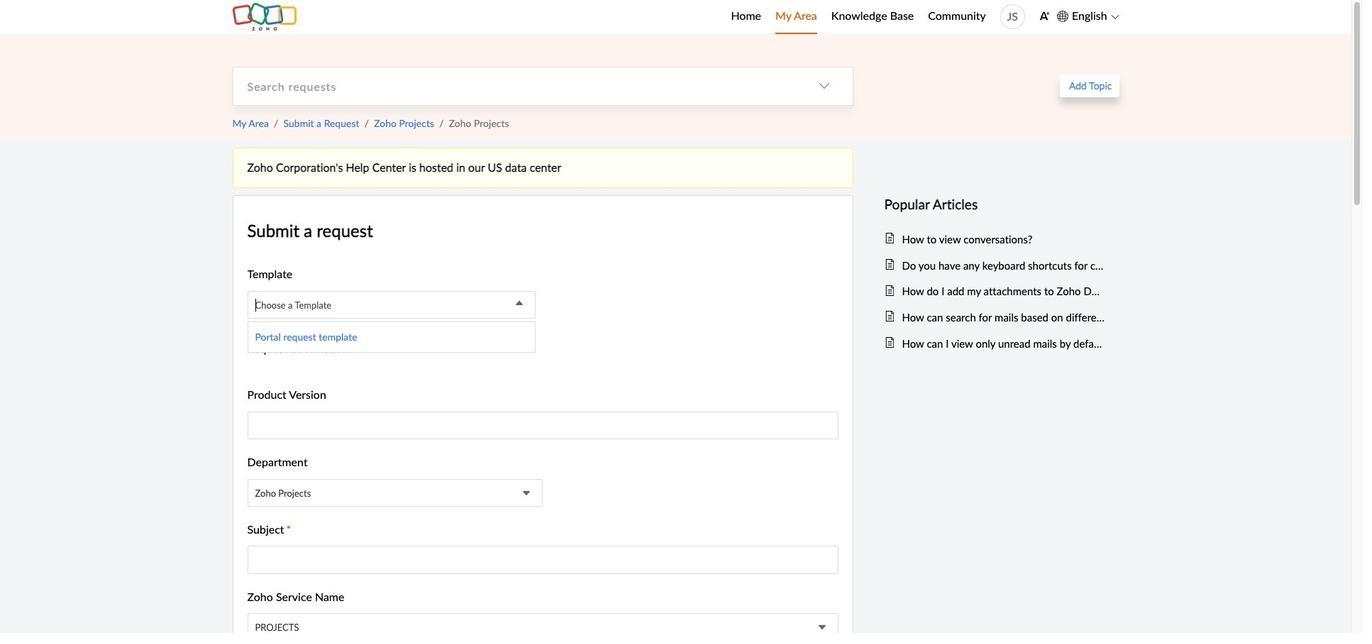 Task type: describe. For each thing, give the bounding box(es) containing it.
Choose a Template search field
[[248, 292, 535, 319]]

choose category element
[[796, 67, 853, 105]]

user preference element
[[1040, 6, 1050, 28]]

choose category image
[[819, 80, 830, 92]]

Search requests  field
[[233, 67, 796, 105]]

user preference image
[[1040, 11, 1050, 21]]



Task type: vqa. For each thing, say whether or not it's contained in the screenshot.
"heading"
yes



Task type: locate. For each thing, give the bounding box(es) containing it.
choose languages element
[[1057, 7, 1120, 25]]

heading
[[885, 194, 1105, 215]]

option
[[248, 322, 535, 352]]



